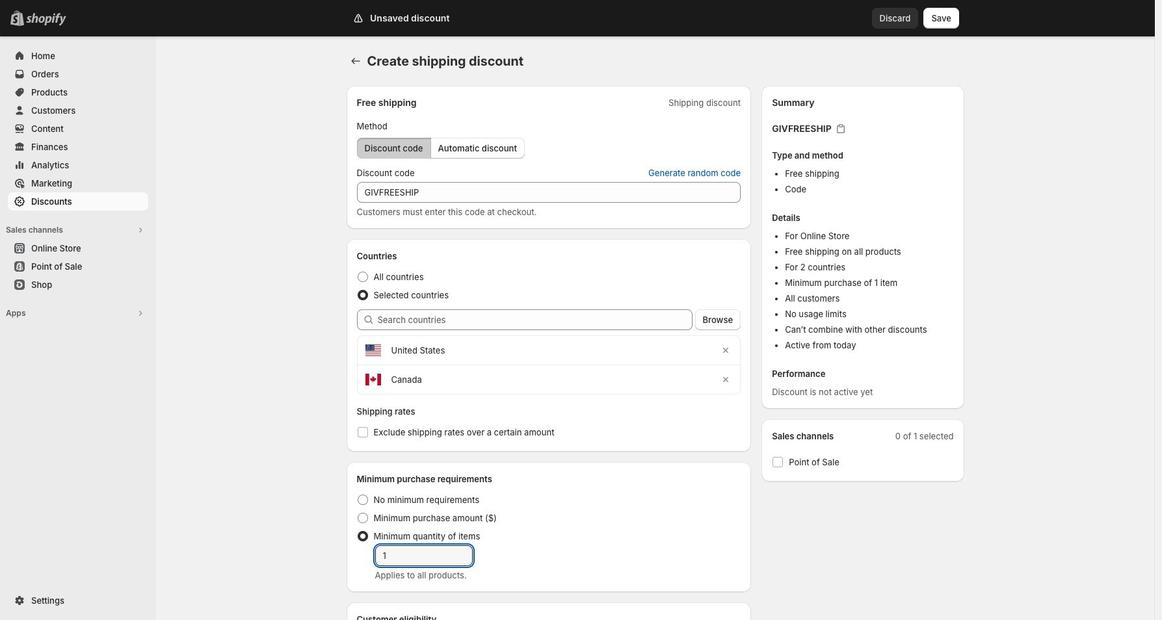 Task type: describe. For each thing, give the bounding box(es) containing it.
shopify image
[[26, 13, 66, 26]]



Task type: vqa. For each thing, say whether or not it's contained in the screenshot.
text box
yes



Task type: locate. For each thing, give the bounding box(es) containing it.
Search countries text field
[[378, 310, 692, 330]]

None text field
[[357, 182, 741, 203], [375, 546, 472, 566], [357, 182, 741, 203], [375, 546, 472, 566]]



